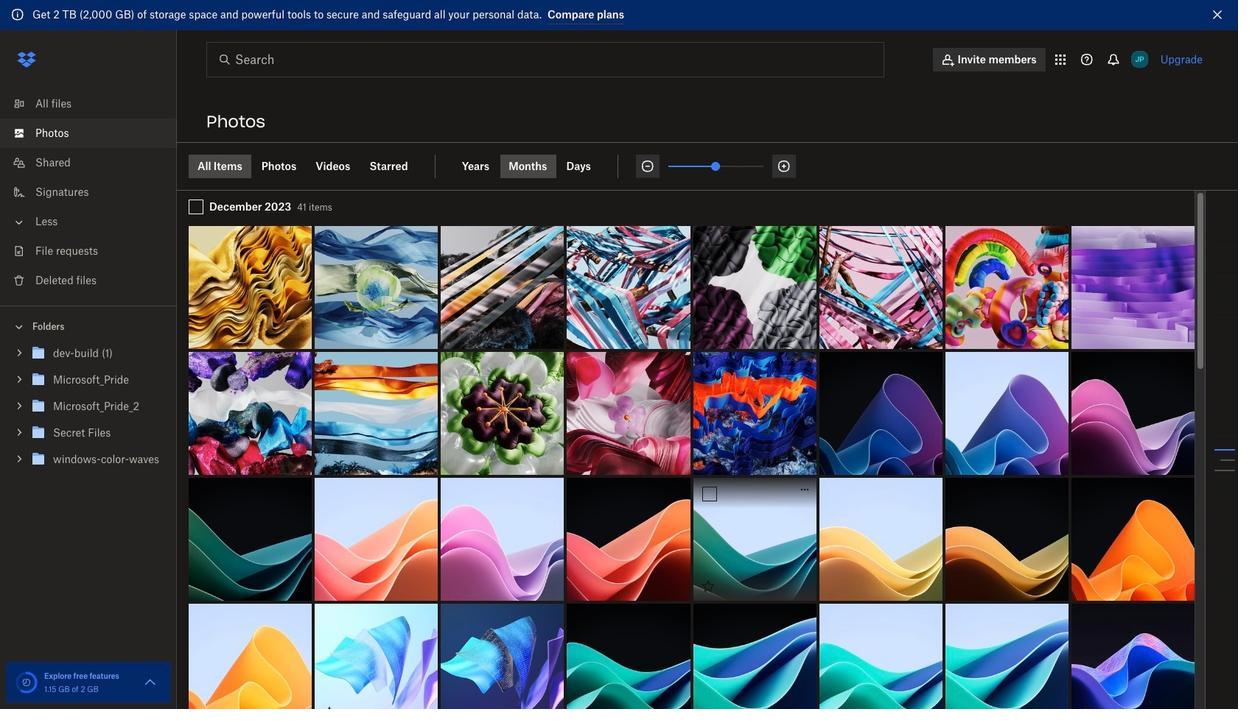 Task type: locate. For each thing, give the bounding box(es) containing it.
group
[[0, 337, 177, 484]]

image - 08-green_blue_lm-4k.png 12/5/2023, 2:19:23 pm image
[[819, 604, 942, 710]]

image - 03-devhome_dm-4k.png 12/5/2023, 2:19:35 pm image
[[441, 604, 564, 710]]

image - aromanticasexual_4k.png 12/5/2023, 2:21:57 pm image
[[315, 352, 438, 475]]

tab list
[[189, 154, 435, 178], [453, 154, 618, 178]]

image - 08-green_blue_dm-4k.png 12/5/2023, 2:19:30 pm image
[[567, 604, 690, 710]]

image - multigender_4k.png 12/5/2023, 2:20:59 pm image
[[693, 352, 816, 475]]

image - 03-blue_purple_lm-4k.png 12/5/2023, 2:20:22 pm image
[[945, 352, 1068, 475]]

image - 07-green_blue_dm-4k.png 12/5/2023, 2:19:26 pm image
[[693, 604, 816, 710]]

image - 02-green_blue_dm-4k.png 12/5/2023, 2:20:17 pm image
[[189, 478, 312, 601]]

0 horizontal spatial tab list
[[189, 154, 435, 178]]

image - 02-wave_dm-4k.png 12/5/2023, 2:19:13 pm image
[[1071, 604, 1195, 710]]

list
[[0, 80, 177, 305]]

1 horizontal spatial tab list
[[453, 154, 618, 178]]

image - 03-devhome_lm-4k.png 12/5/2023, 2:19:43 pm image
[[315, 604, 438, 710]]

list item
[[0, 118, 177, 148]]

image - 07-green_blue_lm-4k.png 12/5/2023, 2:19:16 pm image
[[945, 604, 1068, 710]]

image - 05-orange_dm-4k.png 12/5/2023, 2:19:50 pm image
[[1071, 478, 1195, 601]]

alert
[[0, 0, 1238, 30]]

image - 02-green_blue_lm-4k.png 12/5/2023, 2:20:03 pm image
[[693, 478, 816, 601]]

image - multisexual_4k.png 12/5/2023, 2:22:11 pm image
[[189, 352, 312, 475]]

image - transmasculine_4k.png 12/5/2023, 2:23:06 pm image
[[567, 226, 690, 349]]

image - 06-yellow_lm-4k.png 12/5/2023, 2:20:00 pm image
[[819, 478, 942, 601]]



Task type: describe. For each thing, give the bounding box(es) containing it.
2 tab list from the left
[[453, 154, 618, 178]]

image - pridewallpaper.png 12/5/2023, 2:22:29 pm image
[[945, 226, 1068, 349]]

image - transfeminine_4k.png 12/5/2023, 2:22:40 pm image
[[819, 226, 942, 349]]

image - 01-purple_lm-4k.png 12/5/2023, 2:20:08 pm image
[[441, 478, 564, 601]]

image - 04-pink_orange_dm-4k.png 12/5/2023, 2:20:04 pm image
[[567, 478, 690, 601]]

image - demifluidnew_4k.png 12/5/2023, 2:23:22 pm image
[[441, 226, 564, 349]]

less image
[[12, 215, 27, 230]]

Photo Zoom Slider range field
[[668, 165, 763, 167]]

image - aspec_4k.png 12/5/2023, 2:22:55 pm image
[[693, 226, 816, 349]]

image - androgynous new 4k.png 12/5/2023, 2:22:18 pm image
[[1071, 226, 1195, 349]]

dropbox image
[[12, 45, 41, 74]]

image - 01-purple_dm-4k.png 12/5/2023, 2:20:21 pm image
[[1071, 352, 1195, 475]]

image - diamoric_4k.png 12/5/2023, 2:21:27 pm image
[[441, 352, 564, 475]]

image - sapphic_4k.png 12/5/2023, 2:21:12 pm image
[[567, 352, 690, 475]]

image - greenblue.png 12/5/2023, 2:23:30 pm image
[[315, 226, 438, 349]]

1 tab list from the left
[[189, 154, 435, 178]]

image - 04-pink_orange_lm-4k.png 12/5/2023, 2:20:14 pm image
[[315, 478, 438, 601]]

Search in folder "Dropbox" text field
[[235, 50, 853, 68]]

image - 05-orange_lm-4k.png 12/5/2023, 2:19:45 pm image
[[189, 604, 312, 710]]

quota usage progress bar
[[15, 671, 38, 695]]

image - 06-yellow_dm-4k.png 12/5/2023, 2:19:53 pm image
[[945, 478, 1068, 601]]

image - transneutral_4k.png 12/5/2023, 2:23:34 pm image
[[189, 226, 312, 349]]

image - 03-blue_purple_dm-4k.png 12/5/2023, 2:20:29 pm image
[[819, 352, 942, 475]]



Task type: vqa. For each thing, say whether or not it's contained in the screenshot.
top with
no



